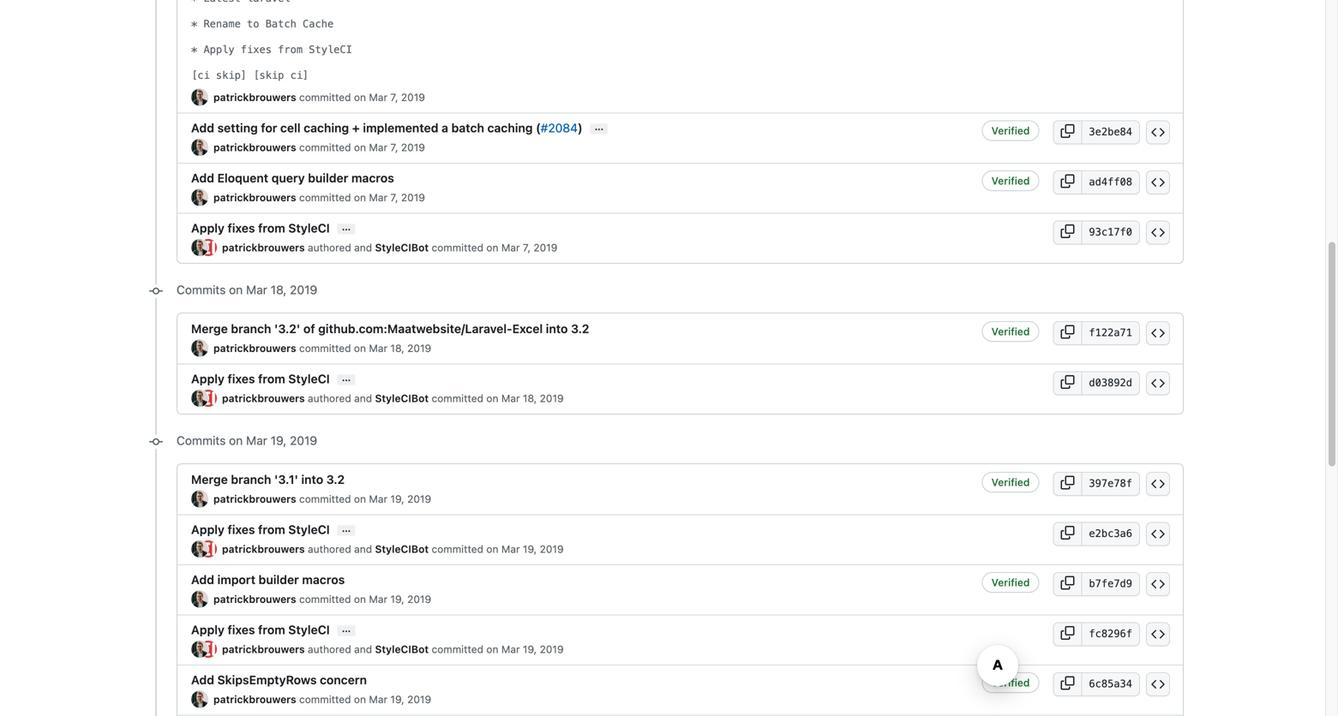 Task type: vqa. For each thing, say whether or not it's contained in the screenshot.


Task type: describe. For each thing, give the bounding box(es) containing it.
… for 93c17f0
[[342, 221, 351, 233]]

93c17f0
[[1089, 226, 1133, 238]]

patrickbrouwers committed on mar 7, 2019 for ad4ff08
[[214, 192, 425, 204]]

0 vertical spatial 18,
[[271, 283, 287, 297]]

patrickbrouwers link down skipsemptyrows
[[214, 694, 296, 706]]

stylecibot link for 93c17f0
[[375, 242, 429, 254]]

copy the full sha image for 93c17f0
[[1061, 225, 1075, 238]]

add import builder macros
[[191, 573, 345, 587]]

e2bc3a6
[[1089, 528, 1133, 540]]

'3.2'
[[274, 322, 300, 336]]

copy the full sha image for b7fe7d9
[[1061, 577, 1075, 590]]

fc8296f
[[1089, 629, 1133, 641]]

styleci for 93c17f0
[[288, 221, 330, 235]]

from for e2bc3a6
[[258, 523, 285, 537]]

github.com:maatwebsite/laravel-
[[318, 322, 512, 336]]

apply fixes from styleci for d03892d
[[191, 372, 330, 386]]

and for fc8296f
[[354, 644, 372, 656]]

authored for e2bc3a6
[[308, 544, 351, 556]]

patrickbrouwers authored and stylecibot committed on mar 7, 2019
[[222, 242, 558, 254]]

1 horizontal spatial 18,
[[391, 343, 405, 355]]

patrickbrouwers link down the '3.2' on the top left of the page
[[214, 343, 296, 355]]

patrickbrouwers up commits on mar 18, 2019
[[222, 242, 305, 254]]

patrickbrouwers committed on mar 19, 2019 for macros
[[214, 594, 431, 606]]

stylecibot for d03892d
[[375, 393, 429, 405]]

patrickbrouwers link up commits on mar 18, 2019
[[222, 242, 305, 254]]

patrickbrouwers committed on mar 19, 2019 for into
[[214, 493, 431, 505]]

4 @patrickbrouwers image from the top
[[191, 491, 208, 508]]

add for add setting for cell caching + implemented a batch caching ( #2084 )
[[191, 121, 214, 135]]

2 horizontal spatial 18,
[[523, 393, 537, 405]]

patrickbrouwers up commits on mar 19, 2019 in the left of the page
[[222, 393, 305, 405]]

5 @patrickbrouwers image from the top
[[191, 541, 208, 558]]

add eloquent query builder macros link
[[191, 171, 394, 185]]

2 @patrickbrouwers image from the top
[[191, 340, 208, 357]]

copy the full sha image for d03892d
[[1061, 376, 1075, 389]]

d03892d
[[1089, 377, 1133, 389]]

2 code image from the top
[[1152, 226, 1165, 240]]

0 horizontal spatial macros
[[302, 573, 345, 587]]

patrickbrouwers down the '3.2' on the top left of the page
[[214, 343, 296, 355]]

#2084 link
[[541, 121, 578, 135]]

patrickbrouwers down eloquent
[[214, 192, 296, 204]]

fixes for 93c17f0
[[228, 221, 255, 235]]

branch for '3.1'
[[231, 473, 271, 487]]

6c85a34 link
[[1082, 673, 1140, 697]]

patrickbrouwers committed on mar 18, 2019
[[214, 343, 431, 355]]

from for d03892d
[[258, 372, 285, 386]]

code image for add import builder macros
[[1152, 578, 1165, 592]]

) link
[[578, 121, 583, 135]]

patrickbrouwers down add import builder macros link
[[214, 594, 296, 606]]

7, up the excel
[[523, 242, 531, 254]]

5 @patrickbrouwers image from the top
[[191, 641, 208, 659]]

patrickbrouwers down the for
[[214, 141, 296, 153]]

patrickbrouwers up add import builder macros link
[[222, 544, 305, 556]]

branch for '3.2'
[[231, 322, 271, 336]]

1 code image from the top
[[1152, 126, 1165, 139]]

import
[[217, 573, 256, 587]]

patrickbrouwers link down eloquent
[[214, 192, 296, 204]]

1 horizontal spatial 3.2
[[571, 322, 590, 336]]

stylecibot for fc8296f
[[375, 644, 429, 656]]

@patrickbrouwers image for ad4ff08
[[191, 189, 208, 206]]

for
[[261, 121, 277, 135]]

merge for merge branch '3.2' of github.com:maatwebsite/laravel-excel into 3.2
[[191, 322, 228, 336]]

patrickbrouwers link down the for
[[214, 141, 296, 153]]

e2bc3a6 link
[[1082, 523, 1140, 547]]

patrickbrouwers link down merge branch '3.1' into 3.2 link
[[214, 493, 296, 505]]

styleci for d03892d
[[288, 372, 330, 386]]

0 vertical spatial into
[[546, 322, 568, 336]]

patrickbrouwers link down add import builder macros link
[[214, 594, 296, 606]]

patrickbrouwers link up add import builder macros link
[[222, 544, 305, 556]]

patrickbrouwers up skipsemptyrows
[[222, 644, 305, 656]]

)
[[578, 121, 583, 135]]

… for e2bc3a6
[[342, 522, 351, 534]]

3 patrickbrouwers committed on mar 19, 2019 from the top
[[214, 694, 431, 706]]

add for add eloquent query builder macros
[[191, 171, 214, 185]]

and for e2bc3a6
[[354, 544, 372, 556]]

batch
[[452, 121, 484, 135]]

patrickbrouwers link up commits on mar 19, 2019 in the left of the page
[[222, 393, 305, 405]]

and for d03892d
[[354, 393, 372, 405]]

0 vertical spatial builder
[[308, 171, 348, 185]]

3e2be84
[[1089, 126, 1133, 138]]

fixes for d03892d
[[228, 372, 255, 386]]

0 vertical spatial macros
[[352, 171, 394, 185]]

apply for e2bc3a6
[[191, 523, 225, 537]]

(
[[536, 121, 541, 135]]

7, for patrickbrouwers link underneath the for
[[391, 141, 398, 153]]

1 vertical spatial into
[[301, 473, 323, 487]]

3 code image from the top
[[1152, 327, 1165, 340]]

2 caching from the left
[[487, 121, 533, 135]]

add skipsemptyrows concern
[[191, 674, 367, 688]]

verified button for macros
[[982, 573, 1040, 593]]

6 @patrickbrouwers image from the top
[[191, 692, 208, 709]]

stylecibot link for fc8296f
[[375, 644, 429, 656]]

skipsemptyrows
[[217, 674, 317, 688]]

eloquent
[[217, 171, 268, 185]]

… for d03892d
[[342, 372, 351, 384]]

styleci for fc8296f
[[288, 623, 330, 638]]

patrickbrouwers authored and stylecibot committed on mar 19, 2019 for e2bc3a6
[[222, 544, 564, 556]]

add for add skipsemptyrows concern
[[191, 674, 214, 688]]

copy the full sha image for ad4ff08
[[1061, 174, 1075, 188]]

1 @patrickbrouwers image from the top
[[191, 89, 208, 106]]

1 caching from the left
[[304, 121, 349, 135]]

authored for d03892d
[[308, 393, 351, 405]]

query
[[272, 171, 305, 185]]

397e78f
[[1089, 478, 1133, 490]]

397e78f link
[[1082, 472, 1140, 496]]

verified button for of
[[982, 322, 1040, 342]]

of
[[303, 322, 315, 336]]

#2084
[[541, 121, 578, 135]]

1 vertical spatial 3.2
[[326, 473, 345, 487]]



Task type: locate. For each thing, give the bounding box(es) containing it.
commits for commits on mar 18, 2019
[[177, 283, 226, 297]]

6 copy the full sha image from the top
[[1061, 627, 1075, 641]]

0 horizontal spatial 18,
[[271, 283, 287, 297]]

4 apply fixes from styleci from the top
[[191, 623, 330, 638]]

1 copy the full sha image from the top
[[1061, 174, 1075, 188]]

git commit image
[[149, 285, 163, 298], [149, 436, 163, 449]]

merge
[[191, 322, 228, 336], [191, 473, 228, 487]]

4 and from the top
[[354, 644, 372, 656]]

7 code image from the top
[[1152, 628, 1165, 642]]

apply fixes from styleci link for fc8296f
[[191, 623, 330, 638]]

1 vertical spatial macros
[[302, 573, 345, 587]]

copy the full sha image for 6c85a34
[[1061, 677, 1075, 691]]

copy the full sha image for fc8296f
[[1061, 627, 1075, 641]]

a
[[442, 121, 448, 135]]

apply down eloquent
[[191, 221, 225, 235]]

@patrickbrouwers image
[[191, 239, 208, 256], [191, 340, 208, 357], [191, 390, 208, 407], [191, 491, 208, 508], [191, 541, 208, 558], [191, 692, 208, 709]]

1 merge from the top
[[191, 322, 228, 336]]

commits on mar 18, 2019
[[177, 283, 317, 297]]

7 copy the full sha image from the top
[[1061, 677, 1075, 691]]

committed
[[299, 91, 351, 103], [299, 141, 351, 153], [299, 192, 351, 204], [432, 242, 484, 254], [299, 343, 351, 355], [432, 393, 484, 405], [299, 493, 351, 505], [432, 544, 484, 556], [299, 594, 351, 606], [432, 644, 484, 656], [299, 694, 351, 706]]

2 @patrickbrouwers image from the top
[[191, 139, 208, 156]]

3 add from the top
[[191, 573, 214, 587]]

ad4ff08 link
[[1082, 171, 1140, 195]]

5 verified button from the top
[[982, 573, 1040, 593]]

1 vertical spatial builder
[[259, 573, 299, 587]]

1 vertical spatial copy the full sha image
[[1061, 476, 1075, 490]]

add
[[191, 121, 214, 135], [191, 171, 214, 185], [191, 573, 214, 587], [191, 674, 214, 688]]

apply fixes from styleci down eloquent
[[191, 221, 330, 235]]

2 git commit image from the top
[[149, 436, 163, 449]]

1 @patrickbrouwers image from the top
[[191, 239, 208, 256]]

styleci
[[288, 221, 330, 235], [288, 372, 330, 386], [288, 523, 330, 537], [288, 623, 330, 638]]

@patrickbrouwers image up @stylecibot image
[[191, 491, 208, 508]]

… button
[[590, 120, 608, 134], [338, 221, 355, 234], [338, 372, 355, 385], [338, 522, 355, 536], [338, 623, 355, 636]]

4 stylecibot link from the top
[[375, 644, 429, 656]]

copy the full sha image left 6c85a34
[[1061, 677, 1075, 691]]

0 vertical spatial @stylecibot image
[[200, 239, 217, 256]]

2 copy the full sha image from the top
[[1061, 225, 1075, 238]]

add left 'setting'
[[191, 121, 214, 135]]

0 vertical spatial git commit image
[[149, 285, 163, 298]]

+
[[352, 121, 360, 135]]

and
[[354, 242, 372, 254], [354, 393, 372, 405], [354, 544, 372, 556], [354, 644, 372, 656]]

apply fixes from styleci
[[191, 221, 330, 235], [191, 372, 330, 386], [191, 523, 330, 537], [191, 623, 330, 638]]

code image right e2bc3a6 link
[[1152, 528, 1165, 542]]

apply fixes from styleci for 93c17f0
[[191, 221, 330, 235]]

1 vertical spatial branch
[[231, 473, 271, 487]]

1 vertical spatial 18,
[[391, 343, 405, 355]]

1 apply fixes from styleci from the top
[[191, 221, 330, 235]]

code image right 93c17f0 'link'
[[1152, 226, 1165, 240]]

copy the full sha image
[[1061, 174, 1075, 188], [1061, 225, 1075, 238], [1061, 325, 1075, 339], [1061, 376, 1075, 389], [1061, 577, 1075, 590], [1061, 627, 1075, 641], [1061, 677, 1075, 691]]

caching
[[304, 121, 349, 135], [487, 121, 533, 135]]

commits for commits on mar 19, 2019
[[177, 434, 226, 448]]

0 vertical spatial commits
[[177, 283, 226, 297]]

'3.1'
[[274, 473, 298, 487]]

apply for d03892d
[[191, 372, 225, 386]]

1 @stylecibot image from the top
[[200, 239, 217, 256]]

commits
[[177, 283, 226, 297], [177, 434, 226, 448]]

@stylecibot image up commits on mar 19, 2019 in the left of the page
[[200, 390, 217, 407]]

authored down 'add eloquent query builder macros' link at left top
[[308, 242, 351, 254]]

3 stylecibot link from the top
[[375, 544, 429, 556]]

1 branch from the top
[[231, 322, 271, 336]]

on
[[354, 91, 366, 103], [354, 141, 366, 153], [354, 192, 366, 204], [487, 242, 499, 254], [229, 283, 243, 297], [354, 343, 366, 355], [487, 393, 499, 405], [229, 434, 243, 448], [354, 493, 366, 505], [487, 544, 499, 556], [354, 594, 366, 606], [487, 644, 499, 656], [354, 694, 366, 706]]

6 verified from the top
[[992, 677, 1030, 689]]

patrickbrouwers committed on mar 19, 2019 down concern
[[214, 694, 431, 706]]

b7fe7d9 link
[[1082, 573, 1140, 597]]

2 fixes from the top
[[228, 372, 255, 386]]

apply fixes from styleci down the '3.2' on the top left of the page
[[191, 372, 330, 386]]

stylecibot for e2bc3a6
[[375, 544, 429, 556]]

1 horizontal spatial caching
[[487, 121, 533, 135]]

b7fe7d9
[[1089, 578, 1133, 590]]

verified button for into
[[982, 472, 1040, 493]]

code image for add skipsemptyrows concern
[[1152, 678, 1165, 692]]

1 vertical spatial patrickbrouwers authored and stylecibot committed on mar 19, 2019
[[222, 644, 564, 656]]

0 horizontal spatial caching
[[304, 121, 349, 135]]

authored for 93c17f0
[[308, 242, 351, 254]]

3 stylecibot from the top
[[375, 544, 429, 556]]

verified for of
[[992, 326, 1030, 338]]

7, for patrickbrouwers link above the for
[[391, 91, 398, 103]]

fixes down import
[[228, 623, 255, 638]]

code image right the 6c85a34 link
[[1152, 678, 1165, 692]]

stylecibot link for d03892d
[[375, 393, 429, 405]]

copy the full sha image for f122a71
[[1061, 325, 1075, 339]]

fc8296f link
[[1082, 623, 1140, 647]]

… button for 93c17f0
[[338, 221, 355, 234]]

code image
[[1152, 176, 1165, 190], [1152, 226, 1165, 240], [1152, 327, 1165, 340], [1152, 377, 1165, 391], [1152, 478, 1165, 491], [1152, 528, 1165, 542], [1152, 628, 1165, 642]]

add down @stylecibot image
[[191, 573, 214, 587]]

1 horizontal spatial builder
[[308, 171, 348, 185]]

patrickbrouwers authored and stylecibot committed on mar 18, 2019
[[222, 393, 564, 405]]

excel
[[512, 322, 543, 336]]

… button for e2bc3a6
[[338, 522, 355, 536]]

from down query at left top
[[258, 221, 285, 235]]

1 verified from the top
[[992, 125, 1030, 137]]

2 add from the top
[[191, 171, 214, 185]]

copy the full sha image left fc8296f
[[1061, 627, 1075, 641]]

@stylecibot image for add setting for cell caching + implemented a batch caching (
[[200, 239, 217, 256]]

verified button for builder
[[982, 171, 1040, 191]]

18, up the '3.2' on the top left of the page
[[271, 283, 287, 297]]

2 vertical spatial code image
[[1152, 678, 1165, 692]]

patrickbrouwers up the for
[[214, 91, 296, 103]]

2 apply fixes from styleci link from the top
[[191, 372, 330, 386]]

copy the full sha image left 93c17f0
[[1061, 225, 1075, 238]]

1 and from the top
[[354, 242, 372, 254]]

7,
[[391, 91, 398, 103], [391, 141, 398, 153], [391, 192, 398, 204], [523, 242, 531, 254]]

code image
[[1152, 126, 1165, 139], [1152, 578, 1165, 592], [1152, 678, 1165, 692]]

copy the full sha image left 397e78f
[[1061, 476, 1075, 490]]

d03892d link
[[1082, 372, 1140, 396]]

@stylecibot image up add skipsemptyrows concern
[[200, 641, 217, 659]]

3 copy the full sha image from the top
[[1061, 325, 1075, 339]]

git commit image for commits on mar 18, 2019
[[149, 285, 163, 298]]

caching left (
[[487, 121, 533, 135]]

2 vertical spatial @stylecibot image
[[200, 641, 217, 659]]

4 authored from the top
[[308, 644, 351, 656]]

1 horizontal spatial macros
[[352, 171, 394, 185]]

3 verified from the top
[[992, 326, 1030, 338]]

apply fixes from styleci link down eloquent
[[191, 221, 330, 235]]

18, down merge branch '3.2' of github.com:maatwebsite/laravel-excel into 3.2
[[391, 343, 405, 355]]

2 apply fixes from styleci from the top
[[191, 372, 330, 386]]

apply fixes from styleci for e2bc3a6
[[191, 523, 330, 537]]

3 apply from the top
[[191, 523, 225, 537]]

3 and from the top
[[354, 544, 372, 556]]

patrickbrouwers committed on mar 7, 2019 down add eloquent query builder macros
[[214, 192, 425, 204]]

2 authored from the top
[[308, 393, 351, 405]]

3 from from the top
[[258, 523, 285, 537]]

4 apply from the top
[[191, 623, 225, 638]]

copy the full sha image left f122a71
[[1061, 325, 1075, 339]]

verified for builder
[[992, 175, 1030, 187]]

apply fixes from styleci link for 93c17f0
[[191, 221, 330, 235]]

copy the full sha image left d03892d
[[1061, 376, 1075, 389]]

3 apply fixes from styleci from the top
[[191, 523, 330, 537]]

1 apply fixes from styleci link from the top
[[191, 221, 330, 235]]

18, down the excel
[[523, 393, 537, 405]]

1 fixes from the top
[[228, 221, 255, 235]]

2 merge from the top
[[191, 473, 228, 487]]

copy the full sha image left 3e2be84
[[1061, 124, 1075, 138]]

from for 93c17f0
[[258, 221, 285, 235]]

0 horizontal spatial builder
[[259, 573, 299, 587]]

copy the full sha image for 397e78f
[[1061, 476, 1075, 490]]

merge for merge branch '3.1' into 3.2
[[191, 473, 228, 487]]

3 authored from the top
[[308, 544, 351, 556]]

2 @stylecibot image from the top
[[200, 390, 217, 407]]

2 vertical spatial patrickbrouwers committed on mar 7, 2019
[[214, 192, 425, 204]]

patrickbrouwers link
[[214, 91, 296, 103], [214, 141, 296, 153], [214, 192, 296, 204], [222, 242, 305, 254], [214, 343, 296, 355], [222, 393, 305, 405], [214, 493, 296, 505], [222, 544, 305, 556], [214, 594, 296, 606], [222, 644, 305, 656], [214, 694, 296, 706]]

code image right f122a71 link
[[1152, 327, 1165, 340]]

3 styleci from the top
[[288, 523, 330, 537]]

2 stylecibot link from the top
[[375, 393, 429, 405]]

from down add import builder macros link
[[258, 623, 285, 638]]

1 vertical spatial @stylecibot image
[[200, 390, 217, 407]]

apply fixes from styleci link for e2bc3a6
[[191, 523, 330, 537]]

apply fixes from styleci down merge branch '3.1' into 3.2 link
[[191, 523, 330, 537]]

3 @stylecibot image from the top
[[200, 641, 217, 659]]

@stylecibot image
[[200, 541, 217, 558]]

4 add from the top
[[191, 674, 214, 688]]

setting
[[217, 121, 258, 135]]

fixes for fc8296f
[[228, 623, 255, 638]]

styleci up add skipsemptyrows concern
[[288, 623, 330, 638]]

5 code image from the top
[[1152, 478, 1165, 491]]

@stylecibot image
[[200, 239, 217, 256], [200, 390, 217, 407], [200, 641, 217, 659]]

builder right query at left top
[[308, 171, 348, 185]]

mar
[[369, 91, 388, 103], [369, 141, 388, 153], [369, 192, 388, 204], [501, 242, 520, 254], [246, 283, 267, 297], [369, 343, 388, 355], [501, 393, 520, 405], [246, 434, 267, 448], [369, 493, 388, 505], [501, 544, 520, 556], [369, 594, 388, 606], [501, 644, 520, 656], [369, 694, 388, 706]]

patrickbrouwers committed on mar 7, 2019
[[214, 91, 425, 103], [214, 141, 425, 153], [214, 192, 425, 204]]

1 vertical spatial patrickbrouwers committed on mar 7, 2019
[[214, 141, 425, 153]]

from up add import builder macros link
[[258, 523, 285, 537]]

2 commits from the top
[[177, 434, 226, 448]]

3 verified button from the top
[[982, 322, 1040, 342]]

4 stylecibot from the top
[[375, 644, 429, 656]]

branch left '3.1'
[[231, 473, 271, 487]]

2 patrickbrouwers committed on mar 19, 2019 from the top
[[214, 594, 431, 606]]

verified for into
[[992, 477, 1030, 489]]

18,
[[271, 283, 287, 297], [391, 343, 405, 355], [523, 393, 537, 405]]

3.2 right the excel
[[571, 322, 590, 336]]

0 vertical spatial 3.2
[[571, 322, 590, 336]]

apply for 93c17f0
[[191, 221, 225, 235]]

0 vertical spatial copy the full sha image
[[1061, 124, 1075, 138]]

… for fc8296f
[[342, 623, 351, 635]]

verified for macros
[[992, 577, 1030, 589]]

3.2
[[571, 322, 590, 336], [326, 473, 345, 487]]

1 commits from the top
[[177, 283, 226, 297]]

3 apply fixes from styleci link from the top
[[191, 523, 330, 537]]

merge branch '3.2' of github.com:maatwebsite/laravel-excel into 3.2
[[191, 322, 590, 336]]

into right the excel
[[546, 322, 568, 336]]

3 copy the full sha image from the top
[[1061, 526, 1075, 540]]

patrickbrouwers committed on mar 19, 2019
[[214, 493, 431, 505], [214, 594, 431, 606], [214, 694, 431, 706]]

add left eloquent
[[191, 171, 214, 185]]

verified
[[992, 125, 1030, 137], [992, 175, 1030, 187], [992, 326, 1030, 338], [992, 477, 1030, 489], [992, 577, 1030, 589], [992, 677, 1030, 689]]

@patrickbrouwers image
[[191, 89, 208, 106], [191, 139, 208, 156], [191, 189, 208, 206], [191, 591, 208, 608], [191, 641, 208, 659]]

… button for d03892d
[[338, 372, 355, 385]]

git commit image for commits on mar 19, 2019
[[149, 436, 163, 449]]

0 vertical spatial patrickbrouwers authored and stylecibot committed on mar 19, 2019
[[222, 544, 564, 556]]

1 patrickbrouwers committed on mar 7, 2019 from the top
[[214, 91, 425, 103]]

macros
[[352, 171, 394, 185], [302, 573, 345, 587]]

1 vertical spatial commits
[[177, 434, 226, 448]]

concern
[[320, 674, 367, 688]]

authored
[[308, 242, 351, 254], [308, 393, 351, 405], [308, 544, 351, 556], [308, 644, 351, 656]]

2 vertical spatial patrickbrouwers committed on mar 19, 2019
[[214, 694, 431, 706]]

builder right import
[[259, 573, 299, 587]]

@patrickbrouwers image down add skipsemptyrows concern
[[191, 692, 208, 709]]

apply fixes from styleci up skipsemptyrows
[[191, 623, 330, 638]]

1 vertical spatial code image
[[1152, 578, 1165, 592]]

3.2 right '3.1'
[[326, 473, 345, 487]]

ad4ff08
[[1089, 176, 1133, 188]]

code image right 3e2be84 link
[[1152, 126, 1165, 139]]

3 @patrickbrouwers image from the top
[[191, 390, 208, 407]]

stylecibot for 93c17f0
[[375, 242, 429, 254]]

merge branch '3.1' into 3.2 link
[[191, 473, 345, 487]]

patrickbrouwers down merge branch '3.1' into 3.2 link
[[214, 493, 296, 505]]

… button for fc8296f
[[338, 623, 355, 636]]

2 patrickbrouwers committed on mar 7, 2019 from the top
[[214, 141, 425, 153]]

add setting for cell caching + implemented a batch caching ( #2084 )
[[191, 121, 583, 135]]

@patrickbrouwers image up commits on mar 19, 2019 in the left of the page
[[191, 390, 208, 407]]

apply
[[191, 221, 225, 235], [191, 372, 225, 386], [191, 523, 225, 537], [191, 623, 225, 638]]

2 apply from the top
[[191, 372, 225, 386]]

add eloquent query builder macros
[[191, 171, 394, 185]]

2 styleci from the top
[[288, 372, 330, 386]]

0 vertical spatial patrickbrouwers committed on mar 19, 2019
[[214, 493, 431, 505]]

patrickbrouwers committed on mar 7, 2019 for 3e2be84
[[214, 141, 425, 153]]

0 horizontal spatial 3.2
[[326, 473, 345, 487]]

4 from from the top
[[258, 623, 285, 638]]

merge branch '3.1' into 3.2
[[191, 473, 345, 487]]

2 verified button from the top
[[982, 171, 1040, 191]]

3 patrickbrouwers committed on mar 7, 2019 from the top
[[214, 192, 425, 204]]

4 @patrickbrouwers image from the top
[[191, 591, 208, 608]]

4 verified from the top
[[992, 477, 1030, 489]]

patrickbrouwers link up the for
[[214, 91, 296, 103]]

patrickbrouwers authored and stylecibot committed on mar 19, 2019 for fc8296f
[[222, 644, 564, 656]]

4 fixes from the top
[[228, 623, 255, 638]]

from for fc8296f
[[258, 623, 285, 638]]

copy the full sha image for 3e2be84
[[1061, 124, 1075, 138]]

and for 93c17f0
[[354, 242, 372, 254]]

6 code image from the top
[[1152, 528, 1165, 542]]

@patrickbrouwers image for 3e2be84
[[191, 139, 208, 156]]

code image right b7fe7d9 link
[[1152, 578, 1165, 592]]

authored down patrickbrouwers committed on mar 18, 2019
[[308, 393, 351, 405]]

4 apply fixes from styleci link from the top
[[191, 623, 330, 638]]

3 fixes from the top
[[228, 523, 255, 537]]

implemented
[[363, 121, 439, 135]]

1 patrickbrouwers authored and stylecibot committed on mar 19, 2019 from the top
[[222, 544, 564, 556]]

4 copy the full sha image from the top
[[1061, 376, 1075, 389]]

branch left the '3.2' on the top left of the page
[[231, 322, 271, 336]]

1 from from the top
[[258, 221, 285, 235]]

apply fixes from styleci for fc8296f
[[191, 623, 330, 638]]

1 vertical spatial merge
[[191, 473, 228, 487]]

3e2be84 link
[[1082, 120, 1140, 144]]

6 verified button from the top
[[982, 673, 1040, 694]]

f122a71 link
[[1082, 322, 1140, 346]]

7, down the implemented
[[391, 141, 398, 153]]

patrickbrouwers
[[214, 91, 296, 103], [214, 141, 296, 153], [214, 192, 296, 204], [222, 242, 305, 254], [214, 343, 296, 355], [222, 393, 305, 405], [214, 493, 296, 505], [222, 544, 305, 556], [214, 594, 296, 606], [222, 644, 305, 656], [214, 694, 296, 706]]

builder
[[308, 171, 348, 185], [259, 573, 299, 587]]

code image right ad4ff08 'link'
[[1152, 176, 1165, 190]]

2 copy the full sha image from the top
[[1061, 476, 1075, 490]]

6c85a34
[[1089, 679, 1133, 691]]

4 code image from the top
[[1152, 377, 1165, 391]]

f122a71
[[1089, 327, 1133, 339]]

2 from from the top
[[258, 372, 285, 386]]

0 vertical spatial merge
[[191, 322, 228, 336]]

patrickbrouwers committed on mar 7, 2019 up cell
[[214, 91, 425, 103]]

1 code image from the top
[[1152, 176, 1165, 190]]

patrickbrouwers committed on mar 19, 2019 down add import builder macros link
[[214, 594, 431, 606]]

stylecibot
[[375, 242, 429, 254], [375, 393, 429, 405], [375, 544, 429, 556], [375, 644, 429, 656]]

verified button
[[982, 120, 1040, 141], [982, 171, 1040, 191], [982, 322, 1040, 342], [982, 472, 1040, 493], [982, 573, 1040, 593], [982, 673, 1040, 694]]

3 code image from the top
[[1152, 678, 1165, 692]]

apply fixes from styleci link up skipsemptyrows
[[191, 623, 330, 638]]

1 patrickbrouwers committed on mar 19, 2019 from the top
[[214, 493, 431, 505]]

2 vertical spatial 18,
[[523, 393, 537, 405]]

stylecibot link for e2bc3a6
[[375, 544, 429, 556]]

apply fixes from styleci link down merge branch '3.1' into 3.2 link
[[191, 523, 330, 537]]

fixes up commits on mar 19, 2019 in the left of the page
[[228, 372, 255, 386]]

patrickbrouwers committed on mar 7, 2019 down cell
[[214, 141, 425, 153]]

apply for fc8296f
[[191, 623, 225, 638]]

apply fixes from styleci link for d03892d
[[191, 372, 330, 386]]

1 git commit image from the top
[[149, 285, 163, 298]]

into right '3.1'
[[301, 473, 323, 487]]

styleci down '3.1'
[[288, 523, 330, 537]]

1 authored from the top
[[308, 242, 351, 254]]

styleci for e2bc3a6
[[288, 523, 330, 537]]

apply down import
[[191, 623, 225, 638]]

patrickbrouwers link up skipsemptyrows
[[222, 644, 305, 656]]

2 code image from the top
[[1152, 578, 1165, 592]]

code image right d03892d link
[[1152, 377, 1165, 391]]

copy the full sha image left ad4ff08
[[1061, 174, 1075, 188]]

authored up add import builder macros link
[[308, 544, 351, 556]]

fixes for e2bc3a6
[[228, 523, 255, 537]]

0 horizontal spatial into
[[301, 473, 323, 487]]

…
[[595, 120, 604, 132], [342, 221, 351, 233], [342, 372, 351, 384], [342, 522, 351, 534], [342, 623, 351, 635]]

copy the full sha image
[[1061, 124, 1075, 138], [1061, 476, 1075, 490], [1061, 526, 1075, 540]]

into
[[546, 322, 568, 336], [301, 473, 323, 487]]

1 apply from the top
[[191, 221, 225, 235]]

fixes up import
[[228, 523, 255, 537]]

branch
[[231, 322, 271, 336], [231, 473, 271, 487]]

2 verified from the top
[[992, 175, 1030, 187]]

from
[[258, 221, 285, 235], [258, 372, 285, 386], [258, 523, 285, 537], [258, 623, 285, 638]]

cell
[[280, 121, 301, 135]]

@patrickbrouwers image down commits on mar 18, 2019
[[191, 340, 208, 357]]

2 stylecibot from the top
[[375, 393, 429, 405]]

2019
[[401, 91, 425, 103], [401, 141, 425, 153], [401, 192, 425, 204], [534, 242, 558, 254], [290, 283, 317, 297], [407, 343, 431, 355], [540, 393, 564, 405], [290, 434, 317, 448], [407, 493, 431, 505], [540, 544, 564, 556], [407, 594, 431, 606], [540, 644, 564, 656], [407, 694, 431, 706]]

1 stylecibot from the top
[[375, 242, 429, 254]]

2 vertical spatial copy the full sha image
[[1061, 526, 1075, 540]]

93c17f0 link
[[1082, 221, 1140, 245]]

2 and from the top
[[354, 393, 372, 405]]

patrickbrouwers authored and stylecibot committed on mar 19, 2019
[[222, 544, 564, 556], [222, 644, 564, 656]]

add import builder macros link
[[191, 573, 345, 587]]

7, up patrickbrouwers authored and stylecibot committed on mar 7, 2019
[[391, 192, 398, 204]]

copy the full sha image left the b7fe7d9
[[1061, 577, 1075, 590]]

2 patrickbrouwers authored and stylecibot committed on mar 19, 2019 from the top
[[222, 644, 564, 656]]

patrickbrouwers down skipsemptyrows
[[214, 694, 296, 706]]

0 vertical spatial patrickbrouwers committed on mar 7, 2019
[[214, 91, 425, 103]]

1 copy the full sha image from the top
[[1061, 124, 1075, 138]]

copy the full sha image left e2bc3a6
[[1061, 526, 1075, 540]]

apply fixes from styleci link
[[191, 221, 330, 235], [191, 372, 330, 386], [191, 523, 330, 537], [191, 623, 330, 638]]

code image right fc8296f link
[[1152, 628, 1165, 642]]

1 add from the top
[[191, 121, 214, 135]]

@stylecibot image up commits on mar 18, 2019
[[200, 239, 217, 256]]

styleci down patrickbrouwers committed on mar 18, 2019
[[288, 372, 330, 386]]

merge down commits on mar 18, 2019
[[191, 322, 228, 336]]

7, up the implemented
[[391, 91, 398, 103]]

fixes down eloquent
[[228, 221, 255, 235]]

copy the full sha image for e2bc3a6
[[1061, 526, 1075, 540]]

stylecibot link
[[375, 242, 429, 254], [375, 393, 429, 405], [375, 544, 429, 556], [375, 644, 429, 656]]

@patrickbrouwers image up commits on mar 18, 2019
[[191, 239, 208, 256]]

merge branch '3.2' of github.com:maatwebsite/laravel-excel into 3.2 link
[[191, 322, 590, 336]]

19,
[[271, 434, 287, 448], [391, 493, 404, 505], [523, 544, 537, 556], [391, 594, 404, 606], [523, 644, 537, 656], [391, 694, 404, 706]]

fixes
[[228, 221, 255, 235], [228, 372, 255, 386], [228, 523, 255, 537], [228, 623, 255, 638]]

1 vertical spatial patrickbrouwers committed on mar 19, 2019
[[214, 594, 431, 606]]

1 stylecibot link from the top
[[375, 242, 429, 254]]

add skipsemptyrows concern link
[[191, 674, 367, 688]]

add for add import builder macros
[[191, 573, 214, 587]]

from down the '3.2' on the top left of the page
[[258, 372, 285, 386]]

1 vertical spatial git commit image
[[149, 436, 163, 449]]

merge down commits on mar 19, 2019 in the left of the page
[[191, 473, 228, 487]]

@patrickbrouwers image for b7fe7d9
[[191, 591, 208, 608]]

commits on mar 19, 2019
[[177, 434, 317, 448]]

7, for patrickbrouwers link below eloquent
[[391, 192, 398, 204]]

authored up concern
[[308, 644, 351, 656]]

patrickbrouwers committed on mar 19, 2019 down '3.1'
[[214, 493, 431, 505]]

@stylecibot image for apply fixes from styleci
[[200, 641, 217, 659]]

styleci down 'add eloquent query builder macros' link at left top
[[288, 221, 330, 235]]

add setting for cell caching + implemented a batch caching ( link
[[191, 121, 541, 135]]

apply up commits on mar 19, 2019 in the left of the page
[[191, 372, 225, 386]]

add left skipsemptyrows
[[191, 674, 214, 688]]

0 vertical spatial code image
[[1152, 126, 1165, 139]]

apply fixes from styleci link down the '3.2' on the top left of the page
[[191, 372, 330, 386]]

@patrickbrouwers image up add import builder macros link
[[191, 541, 208, 558]]

authored for fc8296f
[[308, 644, 351, 656]]

0 vertical spatial branch
[[231, 322, 271, 336]]

1 verified button from the top
[[982, 120, 1040, 141]]

1 horizontal spatial into
[[546, 322, 568, 336]]

4 verified button from the top
[[982, 472, 1040, 493]]

caching left +
[[304, 121, 349, 135]]



